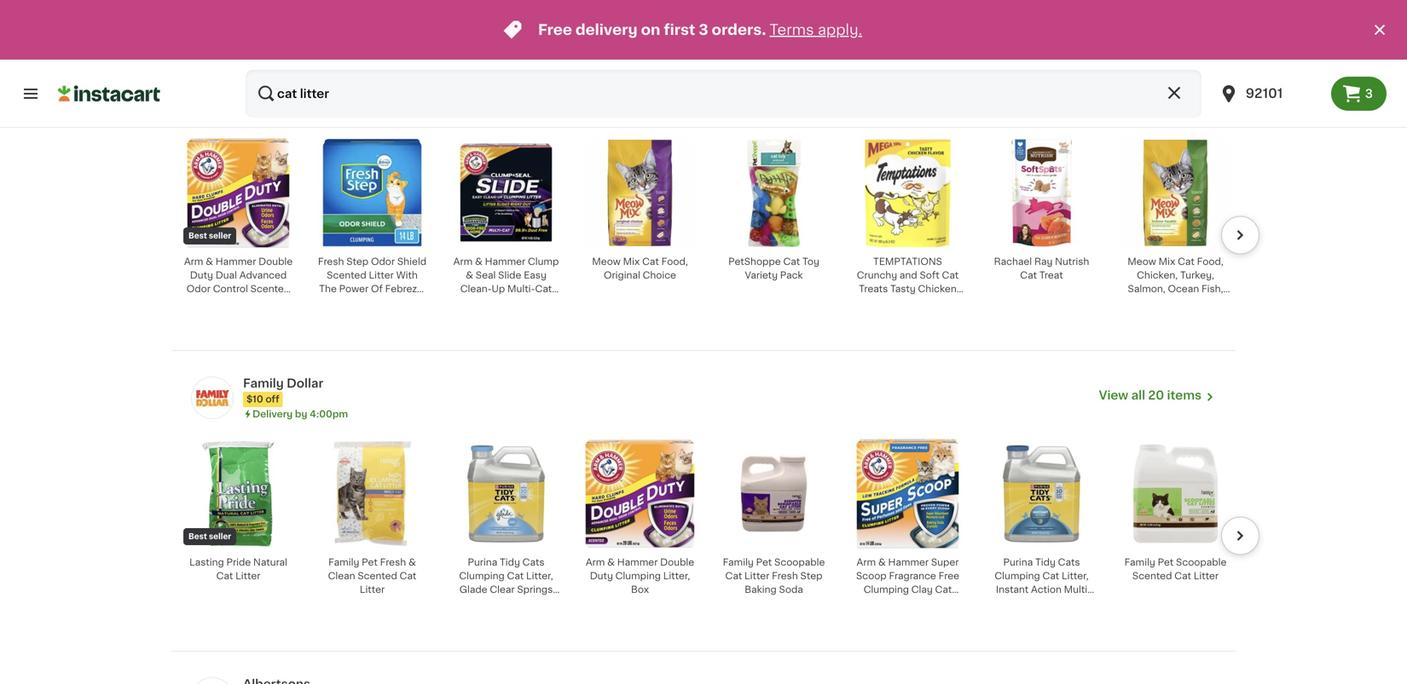Task type: locate. For each thing, give the bounding box(es) containing it.
treat
[[1040, 271, 1063, 280]]

clean
[[328, 572, 355, 581]]

step up power
[[346, 257, 369, 266]]

0 horizontal spatial duty
[[190, 271, 213, 280]]

family for family pet scoopable cat litter fresh step baking soda
[[723, 558, 754, 567]]

cats
[[523, 558, 545, 567], [1058, 558, 1080, 567]]

walgreens
[[243, 61, 308, 73]]

clumping down power
[[326, 298, 372, 307]]

multi down glade
[[471, 599, 495, 608]]

purina up instant
[[1003, 558, 1033, 567]]

&
[[206, 257, 213, 266], [475, 257, 483, 266], [466, 271, 473, 280], [409, 558, 416, 567], [607, 558, 615, 567], [878, 558, 886, 567]]

duty for clumping
[[590, 572, 613, 581]]

purina up glade
[[468, 558, 497, 567]]

purina tidy cats clumping cat litter, instant action multi cat litter image
[[987, 439, 1097, 549]]

litter, inside purina tidy cats clumping cat litter, instant action multi cat litter
[[1062, 572, 1089, 581]]

by up prices
[[295, 93, 307, 103]]

free left delivery
[[538, 23, 572, 37]]

mix up the original
[[623, 257, 640, 266]]

1 vertical spatial off
[[266, 395, 279, 404]]

0 horizontal spatial 3
[[699, 23, 708, 37]]

0 vertical spatial 3
[[699, 23, 708, 37]]

best for family dollar
[[188, 533, 207, 541]]

1 horizontal spatial mix
[[1159, 257, 1176, 266]]

fragrance
[[889, 572, 936, 581]]

delivery by 4:00pm
[[252, 410, 348, 419]]

0 vertical spatial off
[[261, 78, 275, 88]]

item carousel region
[[154, 130, 1260, 357], [154, 431, 1260, 658]]

by left 4:00pm
[[295, 410, 307, 419]]

purina inside the purina tidy cats clumping cat litter, glade clear springs multi cat litter
[[468, 558, 497, 567]]

hammer for dual
[[216, 257, 256, 266]]

hammer for seal
[[485, 257, 526, 266]]

clean-
[[460, 284, 492, 294]]

clumping down clean-
[[460, 298, 506, 307]]

1 food, from the left
[[662, 257, 688, 266]]

0 vertical spatial best
[[188, 232, 207, 240]]

0 vertical spatial odor
[[371, 257, 395, 266]]

step
[[346, 257, 369, 266], [800, 572, 823, 581]]

cat inside the petshoppe cat toy variety pack
[[783, 257, 800, 266]]

delivery
[[252, 93, 293, 103], [252, 410, 293, 419]]

petshoppe cat toy variety pack image
[[719, 138, 829, 248]]

family pet scoopable cat litter fresh step baking soda image
[[719, 439, 829, 549]]

cat inside arm & hammer super scoop fragrance free clumping clay cat litter,
[[935, 585, 952, 595]]

meow mix cat food, original choice
[[592, 257, 688, 280]]

family dollar show all 20 items element
[[243, 375, 1099, 392]]

clumping down the "control"
[[191, 298, 237, 307]]

2 food, from the left
[[1197, 257, 1224, 266]]

mix
[[623, 257, 640, 266], [1159, 257, 1176, 266]]

arm inside arm & hammer super scoop fragrance free clumping clay cat litter,
[[857, 558, 876, 567]]

cats up springs
[[523, 558, 545, 567]]

dollar
[[287, 378, 323, 390]]

double inside arm & hammer double duty clumping litter, box
[[660, 558, 694, 567]]

arm up clean-
[[453, 257, 473, 266]]

best seller up dual
[[188, 232, 231, 240]]

odor inside arm & hammer double duty dual advanced odor control scented clumping cat litter,
[[187, 284, 211, 294]]

slide
[[498, 271, 521, 280]]

purina tidy cats clumping cat litter, glade clear springs multi cat litter image
[[451, 439, 561, 549]]

hammer up box
[[617, 558, 658, 567]]

clumping
[[191, 298, 237, 307], [326, 298, 372, 307], [460, 298, 506, 307], [459, 572, 505, 581], [615, 572, 661, 581], [995, 572, 1040, 581], [864, 585, 909, 595]]

best up arm & hammer double duty dual advanced odor control scented clumping cat litter,
[[188, 232, 207, 240]]

litter, inside arm & hammer double duty clumping litter, box
[[663, 572, 690, 581]]

family
[[243, 378, 284, 390], [329, 558, 359, 567], [723, 558, 754, 567], [1125, 558, 1156, 567]]

2 horizontal spatial fresh
[[772, 572, 798, 581]]

walgreens show all 13 items element
[[243, 59, 1102, 76]]

meow inside meow mix cat food, original choice
[[592, 257, 621, 266]]

arm down arm & hammer double duty clumping litter,  box image
[[586, 558, 605, 567]]

lasting pride natural cat litter image
[[183, 439, 293, 549]]

scoopable down family pet scoopable scented cat litter image
[[1176, 558, 1227, 567]]

cat inside family pet scoopable cat litter fresh step baking soda
[[725, 572, 742, 581]]

hammer for clumping
[[617, 558, 658, 567]]

arm down the arm & hammer double duty dual advanced odor control scented clumping cat litter, image
[[184, 257, 203, 266]]

item carousel region containing lasting pride natural cat litter
[[154, 431, 1260, 658]]

0 horizontal spatial scoopable
[[774, 558, 825, 567]]

family inside the family pet fresh & clean scented cat litter
[[329, 558, 359, 567]]

0 horizontal spatial cats
[[523, 558, 545, 567]]

super
[[931, 558, 959, 567]]

cat inside fresh step odor shield scented litter with the power of febreze, clumping cat litter
[[374, 298, 391, 307]]

1 meow from the left
[[592, 257, 621, 266]]

& up the seal
[[475, 257, 483, 266]]

& inside arm & hammer super scoop fragrance free clumping clay cat litter,
[[878, 558, 886, 567]]

delivery for walgreens
[[252, 93, 293, 103]]

cat inside rachael ray nutrish cat treat
[[1020, 271, 1037, 280]]

tidy inside the purina tidy cats clumping cat litter, glade clear springs multi cat litter
[[500, 558, 520, 567]]

off right $5
[[261, 78, 275, 88]]

double inside arm & hammer double duty dual advanced odor control scented clumping cat litter,
[[259, 257, 293, 266]]

family pet scoopable scented cat litter image
[[1121, 439, 1231, 549]]

0 horizontal spatial double
[[259, 257, 293, 266]]

arm & hammer super scoop fragrance free clumping clay cat litter, button
[[848, 438, 968, 608]]

arm inside arm & hammer double duty dual advanced odor control scented clumping cat litter,
[[184, 257, 203, 266]]

1 horizontal spatial pet
[[756, 558, 772, 567]]

all left the 20
[[1131, 390, 1145, 402]]

scoopable for fresh
[[774, 558, 825, 567]]

0 vertical spatial item carousel region
[[154, 130, 1260, 357]]

arm inside the arm & hammer clump & seal slide easy clean-up multi-cat clumping cat litter
[[453, 257, 473, 266]]

2 horizontal spatial pet
[[1158, 558, 1174, 567]]

3 inside limited time offer 'region'
[[699, 23, 708, 37]]

2 best from the top
[[188, 533, 207, 541]]

1 by from the top
[[295, 93, 307, 103]]

2 pet from the left
[[756, 558, 772, 567]]

litter inside the family pet fresh & clean scented cat litter
[[360, 585, 385, 595]]

litter,
[[258, 298, 285, 307], [526, 572, 553, 581], [663, 572, 690, 581], [1062, 572, 1089, 581], [894, 599, 921, 608]]

purina
[[468, 558, 497, 567], [1003, 558, 1033, 567]]

1 horizontal spatial food,
[[1197, 257, 1224, 266]]

2 cats from the left
[[1058, 558, 1080, 567]]

delivery up store
[[252, 93, 293, 103]]

0 vertical spatial items
[[1167, 81, 1202, 93]]

clumping inside the arm & hammer clump & seal slide easy clean-up multi-cat clumping cat litter
[[460, 298, 506, 307]]

1 vertical spatial items
[[1167, 390, 1202, 402]]

fresh inside the family pet fresh & clean scented cat litter
[[380, 558, 406, 567]]

pet down family pet scoopable scented cat litter image
[[1158, 558, 1174, 567]]

0 horizontal spatial step
[[346, 257, 369, 266]]

1 vertical spatial double
[[660, 558, 694, 567]]

power
[[339, 284, 369, 294]]

best seller up lasting
[[188, 533, 231, 541]]

odor inside fresh step odor shield scented litter with the power of febreze, clumping cat litter
[[371, 257, 395, 266]]

arm inside arm & hammer double duty clumping litter, box
[[586, 558, 605, 567]]

seller up lasting
[[209, 533, 231, 541]]

odor left the "control"
[[187, 284, 211, 294]]

family up "$10"
[[243, 378, 284, 390]]

odor up the of
[[371, 257, 395, 266]]

None search field
[[246, 70, 1202, 118]]

3 pet from the left
[[1158, 558, 1174, 567]]

prices
[[288, 108, 318, 117]]

1 vertical spatial duty
[[590, 572, 613, 581]]

seller
[[209, 232, 231, 240], [209, 533, 231, 541]]

shield
[[397, 257, 427, 266]]

free down super at right
[[939, 572, 960, 581]]

0 horizontal spatial multi
[[471, 599, 495, 608]]

salmon,
[[1128, 284, 1166, 294]]

double
[[259, 257, 293, 266], [660, 558, 694, 567]]

best for view all 13 items
[[188, 232, 207, 240]]

0 vertical spatial best seller
[[188, 232, 231, 240]]

4:00pm
[[310, 410, 348, 419]]

scoopable for litter
[[1176, 558, 1227, 567]]

view left 13
[[1102, 81, 1131, 93]]

purina inside purina tidy cats clumping cat litter, instant action multi cat litter
[[1003, 558, 1033, 567]]

fresh up the soda
[[772, 572, 798, 581]]

2 mix from the left
[[1159, 257, 1176, 266]]

1 item carousel region from the top
[[154, 130, 1260, 357]]

mix inside the meow mix cat food, chicken, turkey, salmon, ocean fish, indoor health, adult
[[1159, 257, 1176, 266]]

1 vertical spatial item carousel region
[[154, 431, 1260, 658]]

with
[[396, 271, 418, 280]]

2 purina from the left
[[1003, 558, 1033, 567]]

2 vertical spatial fresh
[[772, 572, 798, 581]]

best up lasting
[[188, 533, 207, 541]]

all left 13
[[1134, 81, 1148, 93]]

3 inside button
[[1365, 88, 1373, 100]]

delivery down "$10"
[[252, 410, 293, 419]]

2 best seller from the top
[[188, 533, 231, 541]]

& up scoop
[[878, 558, 886, 567]]

family for family dollar $10 off
[[243, 378, 284, 390]]

choice
[[643, 271, 676, 280]]

cats up action
[[1058, 558, 1080, 567]]

off right "$10"
[[266, 395, 279, 404]]

mix up the "chicken,"
[[1159, 257, 1176, 266]]

1 pet from the left
[[362, 558, 378, 567]]

1 vertical spatial best seller
[[188, 533, 231, 541]]

family inside family pet scoopable cat litter fresh step baking soda
[[723, 558, 754, 567]]

items right the 20
[[1167, 390, 1202, 402]]

food, inside meow mix cat food, original choice
[[662, 257, 688, 266]]

2 delivery from the top
[[252, 410, 293, 419]]

1 horizontal spatial meow
[[1128, 257, 1156, 266]]

hammer up fragrance
[[888, 558, 929, 567]]

clumping up box
[[615, 572, 661, 581]]

family inside family dollar $10 off
[[243, 378, 284, 390]]

2 item carousel region from the top
[[154, 431, 1260, 658]]

& inside the family pet fresh & clean scented cat litter
[[409, 558, 416, 567]]

litter, inside the purina tidy cats clumping cat litter, glade clear springs multi cat litter
[[526, 572, 553, 581]]

1 vertical spatial multi
[[471, 599, 495, 608]]

1 vertical spatial by
[[295, 410, 307, 419]]

family up the clean
[[329, 558, 359, 567]]

all
[[1134, 81, 1148, 93], [1131, 390, 1145, 402]]

0 horizontal spatial purina
[[468, 558, 497, 567]]

tidy inside purina tidy cats clumping cat litter, instant action multi cat litter
[[1035, 558, 1056, 567]]

seller up dual
[[209, 232, 231, 240]]

litter inside purina tidy cats clumping cat litter, instant action multi cat litter
[[1039, 599, 1064, 608]]

0 vertical spatial step
[[346, 257, 369, 266]]

clumping inside arm & hammer super scoop fragrance free clumping clay cat litter,
[[864, 585, 909, 595]]

temptations crunchy and soft cat treats tasty chicken flavor image
[[853, 138, 963, 248]]

view left the 20
[[1099, 390, 1129, 402]]

cats inside the purina tidy cats clumping cat litter, glade clear springs multi cat litter
[[523, 558, 545, 567]]

1 delivery from the top
[[252, 93, 293, 103]]

0 vertical spatial seller
[[209, 232, 231, 240]]

step inside family pet scoopable cat litter fresh step baking soda
[[800, 572, 823, 581]]

0 vertical spatial duty
[[190, 271, 213, 280]]

1 horizontal spatial fresh
[[380, 558, 406, 567]]

in-store prices
[[247, 108, 318, 117]]

2 scoopable from the left
[[1176, 558, 1227, 567]]

scoopable inside family pet scoopable scented cat litter
[[1176, 558, 1227, 567]]

multi-
[[507, 284, 535, 294]]

meow up the "chicken,"
[[1128, 257, 1156, 266]]

best seller
[[188, 232, 231, 240], [188, 533, 231, 541]]

0 horizontal spatial food,
[[662, 257, 688, 266]]

pet for cat
[[1158, 558, 1174, 567]]

double up advanced
[[259, 257, 293, 266]]

fresh up the
[[318, 257, 344, 266]]

1 vertical spatial step
[[800, 572, 823, 581]]

arm for arm & hammer double duty dual advanced odor control scented clumping cat litter,
[[184, 257, 203, 266]]

family pet scoopable cat litter fresh step baking soda
[[723, 558, 825, 595]]

scented inside arm & hammer double duty dual advanced odor control scented clumping cat litter,
[[250, 284, 290, 294]]

meow mix cat food, chicken, turkey, salmon, ocean fish, indoor health, adult button
[[1116, 137, 1236, 307]]

tidy up clear
[[500, 558, 520, 567]]

pet inside family pet scoopable cat litter fresh step baking soda
[[756, 558, 772, 567]]

1 best seller from the top
[[188, 232, 231, 240]]

2 tidy from the left
[[1035, 558, 1056, 567]]

hammer inside arm & hammer double duty clumping litter, box
[[617, 558, 658, 567]]

store
[[261, 108, 286, 117]]

action
[[1031, 585, 1062, 595]]

free
[[538, 23, 572, 37], [939, 572, 960, 581]]

litter inside lasting pride natural cat litter
[[235, 572, 260, 581]]

0 vertical spatial fresh
[[318, 257, 344, 266]]

$10
[[246, 395, 263, 404]]

1 seller from the top
[[209, 232, 231, 240]]

0 vertical spatial free
[[538, 23, 572, 37]]

clump
[[528, 257, 559, 266]]

duty inside arm & hammer double duty dual advanced odor control scented clumping cat litter,
[[190, 271, 213, 280]]

hammer up dual
[[216, 257, 256, 266]]

clumping inside purina tidy cats clumping cat litter, instant action multi cat litter
[[995, 572, 1040, 581]]

1 best from the top
[[188, 232, 207, 240]]

& up the "control"
[[206, 257, 213, 266]]

clumping down scoop
[[864, 585, 909, 595]]

mix inside meow mix cat food, original choice
[[623, 257, 640, 266]]

meow for original
[[592, 257, 621, 266]]

cats inside purina tidy cats clumping cat litter, instant action multi cat litter
[[1058, 558, 1080, 567]]

0 horizontal spatial fresh
[[318, 257, 344, 266]]

rachael ray nutrish cat treat image
[[987, 138, 1097, 248]]

and
[[900, 271, 917, 280]]

1 scoopable from the left
[[774, 558, 825, 567]]

springs
[[517, 585, 553, 595]]

clumping up glade
[[459, 572, 505, 581]]

meow
[[592, 257, 621, 266], [1128, 257, 1156, 266]]

febreze,
[[385, 284, 425, 294]]

0 vertical spatial view
[[1102, 81, 1131, 93]]

tidy
[[500, 558, 520, 567], [1035, 558, 1056, 567]]

0 horizontal spatial meow
[[592, 257, 621, 266]]

1 vertical spatial view
[[1099, 390, 1129, 402]]

1 horizontal spatial 3
[[1365, 88, 1373, 100]]

family up baking
[[723, 558, 754, 567]]

2 items from the top
[[1167, 390, 1202, 402]]

1 horizontal spatial purina
[[1003, 558, 1033, 567]]

2 meow from the left
[[1128, 257, 1156, 266]]

0 vertical spatial double
[[259, 257, 293, 266]]

& for arm & hammer super scoop fragrance free clumping clay cat litter,
[[878, 558, 886, 567]]

hammer inside arm & hammer super scoop fragrance free clumping clay cat litter,
[[888, 558, 929, 567]]

1 horizontal spatial free
[[939, 572, 960, 581]]

clumping inside fresh step odor shield scented litter with the power of febreze, clumping cat litter
[[326, 298, 372, 307]]

1 horizontal spatial odor
[[371, 257, 395, 266]]

item carousel region containing arm & hammer double duty dual advanced odor control scented clumping cat litter,
[[154, 130, 1260, 357]]

delivery by 3:50pm
[[252, 93, 347, 103]]

family for family pet scoopable scented cat litter
[[1125, 558, 1156, 567]]

0 vertical spatial all
[[1134, 81, 1148, 93]]

off
[[261, 78, 275, 88], [266, 395, 279, 404]]

litter inside the arm & hammer clump & seal slide easy clean-up multi-cat clumping cat litter
[[527, 298, 552, 307]]

petshoppe cat toy variety pack button
[[714, 137, 834, 292]]

delivery for family dollar
[[252, 410, 293, 419]]

Search field
[[246, 70, 1202, 118]]

meow mix cat food, chicken, turkey, salmon, ocean fish, indoor health, adult image
[[1121, 138, 1231, 248]]

& down family pet fresh & clean scented cat litter image
[[409, 558, 416, 567]]

pet inside family pet scoopable scented cat litter
[[1158, 558, 1174, 567]]

lasting pride natural cat litter
[[189, 558, 287, 581]]

clear
[[490, 585, 515, 595]]

cat inside lasting pride natural cat litter
[[216, 572, 233, 581]]

items
[[1167, 81, 1202, 93], [1167, 390, 1202, 402]]

meow up the original
[[592, 257, 621, 266]]

1 horizontal spatial step
[[800, 572, 823, 581]]

off inside walgreens $5 off
[[261, 78, 275, 88]]

original
[[604, 271, 640, 280]]

1 vertical spatial delivery
[[252, 410, 293, 419]]

pet down family pet fresh & clean scented cat litter image
[[362, 558, 378, 567]]

1 mix from the left
[[623, 257, 640, 266]]

0 horizontal spatial pet
[[362, 558, 378, 567]]

dual
[[216, 271, 237, 280]]

clumping up instant
[[995, 572, 1040, 581]]

0 horizontal spatial mix
[[623, 257, 640, 266]]

cat inside family pet scoopable scented cat litter
[[1175, 572, 1191, 581]]

instacart logo image
[[58, 84, 160, 104]]

duty inside arm & hammer double duty clumping litter, box
[[590, 572, 613, 581]]

pet for clean
[[362, 558, 378, 567]]

cat inside temptations crunchy and soft cat treats tasty chicken flavor
[[942, 271, 959, 280]]

1 vertical spatial free
[[939, 572, 960, 581]]

clumping inside arm & hammer double duty dual advanced odor control scented clumping cat litter,
[[191, 298, 237, 307]]

limited time offer region
[[0, 0, 1370, 60]]

seal
[[476, 271, 496, 280]]

& inside arm & hammer double duty dual advanced odor control scented clumping cat litter,
[[206, 257, 213, 266]]

1 items from the top
[[1167, 81, 1202, 93]]

lasting
[[189, 558, 224, 567]]

food, inside the meow mix cat food, chicken, turkey, salmon, ocean fish, indoor health, adult
[[1197, 257, 1224, 266]]

cat
[[642, 257, 659, 266], [783, 257, 800, 266], [1178, 257, 1195, 266], [942, 271, 959, 280], [1020, 271, 1037, 280], [535, 284, 552, 294], [239, 298, 256, 307], [374, 298, 391, 307], [508, 298, 525, 307], [216, 572, 233, 581], [400, 572, 417, 581], [507, 572, 524, 581], [725, 572, 742, 581], [1043, 572, 1059, 581], [1175, 572, 1191, 581], [935, 585, 952, 595], [497, 599, 514, 608], [1020, 599, 1037, 608]]

step up the soda
[[800, 572, 823, 581]]

1 horizontal spatial multi
[[1064, 585, 1088, 595]]

meow mix cat food, original choice image
[[585, 138, 695, 248]]

family down family pet scoopable scented cat litter image
[[1125, 558, 1156, 567]]

scoopable up the soda
[[774, 558, 825, 567]]

family pet fresh & clean scented cat litter image
[[317, 439, 427, 549]]

1 vertical spatial all
[[1131, 390, 1145, 402]]

& down arm & hammer double duty clumping litter,  box image
[[607, 558, 615, 567]]

1 vertical spatial odor
[[187, 284, 211, 294]]

double down arm & hammer double duty clumping litter,  box image
[[660, 558, 694, 567]]

clumping inside the purina tidy cats clumping cat litter, glade clear springs multi cat litter
[[459, 572, 505, 581]]

1 horizontal spatial cats
[[1058, 558, 1080, 567]]

hammer up slide
[[485, 257, 526, 266]]

1 horizontal spatial duty
[[590, 572, 613, 581]]

13
[[1151, 81, 1164, 93]]

by for family dollar
[[295, 410, 307, 419]]

arm & hammer super scoop fragrance free clumping clay cat litter, image
[[853, 439, 963, 549]]

family inside family pet scoopable scented cat litter
[[1125, 558, 1156, 567]]

tidy up action
[[1035, 558, 1056, 567]]

0 horizontal spatial odor
[[187, 284, 211, 294]]

fresh
[[318, 257, 344, 266], [380, 558, 406, 567], [772, 572, 798, 581]]

soft
[[920, 271, 940, 280]]

1 vertical spatial fresh
[[380, 558, 406, 567]]

purina tidy cats clumping cat litter, instant action multi cat litter
[[995, 558, 1089, 608]]

multi right action
[[1064, 585, 1088, 595]]

arm & hammer double duty dual advanced odor control scented clumping cat litter, image
[[183, 138, 293, 248]]

1 vertical spatial seller
[[209, 533, 231, 541]]

0 vertical spatial delivery
[[252, 93, 293, 103]]

arm up scoop
[[857, 558, 876, 567]]

& inside arm & hammer double duty clumping litter, box
[[607, 558, 615, 567]]

1 tidy from the left
[[500, 558, 520, 567]]

scoopable inside family pet scoopable cat litter fresh step baking soda
[[774, 558, 825, 567]]

fresh step odor shield scented litter with the power of febreze, clumping cat litter image
[[317, 138, 427, 248]]

pet up baking
[[756, 558, 772, 567]]

1 purina from the left
[[468, 558, 497, 567]]

litter, inside arm & hammer double duty dual advanced odor control scented clumping cat litter,
[[258, 298, 285, 307]]

1 horizontal spatial scoopable
[[1176, 558, 1227, 567]]

1 horizontal spatial double
[[660, 558, 694, 567]]

1 vertical spatial best
[[188, 533, 207, 541]]

by for walgreens
[[295, 93, 307, 103]]

scented
[[327, 271, 366, 280], [250, 284, 290, 294], [358, 572, 397, 581], [1133, 572, 1172, 581]]

0 vertical spatial by
[[295, 93, 307, 103]]

rachael ray nutrish cat treat
[[994, 257, 1089, 280]]

fresh down family pet fresh & clean scented cat litter image
[[380, 558, 406, 567]]

meow inside the meow mix cat food, chicken, turkey, salmon, ocean fish, indoor health, adult
[[1128, 257, 1156, 266]]

hammer inside the arm & hammer clump & seal slide easy clean-up multi-cat clumping cat litter
[[485, 257, 526, 266]]

1 horizontal spatial tidy
[[1035, 558, 1056, 567]]

1 vertical spatial 3
[[1365, 88, 1373, 100]]

0 horizontal spatial free
[[538, 23, 572, 37]]

all for 20
[[1131, 390, 1145, 402]]

food, up choice
[[662, 257, 688, 266]]

purina for purina tidy cats clumping cat litter, instant action multi cat litter
[[1003, 558, 1033, 567]]

0 vertical spatial multi
[[1064, 585, 1088, 595]]

in-
[[247, 108, 261, 117]]

free inside arm & hammer super scoop fragrance free clumping clay cat litter,
[[939, 572, 960, 581]]

hammer
[[216, 257, 256, 266], [485, 257, 526, 266], [617, 558, 658, 567], [888, 558, 929, 567]]

items right 13
[[1167, 81, 1202, 93]]

hammer inside arm & hammer double duty dual advanced odor control scented clumping cat litter,
[[216, 257, 256, 266]]

1 cats from the left
[[523, 558, 545, 567]]

2 by from the top
[[295, 410, 307, 419]]

food, up turkey,
[[1197, 257, 1224, 266]]

2 seller from the top
[[209, 533, 231, 541]]

0 horizontal spatial tidy
[[500, 558, 520, 567]]

pet inside the family pet fresh & clean scented cat litter
[[362, 558, 378, 567]]

natural
[[253, 558, 287, 567]]



Task type: describe. For each thing, give the bounding box(es) containing it.
on
[[641, 23, 660, 37]]

arm & hammer double duty clumping litter,  box image
[[585, 439, 695, 549]]

& up clean-
[[466, 271, 473, 280]]

view for view all 20 items
[[1099, 390, 1129, 402]]

best seller for view all 13 items
[[188, 232, 231, 240]]

best seller for family dollar
[[188, 533, 231, 541]]

92101 button
[[1208, 70, 1331, 118]]

temptations crunchy and soft cat treats tasty chicken flavor button
[[848, 137, 968, 307]]

treats
[[859, 284, 888, 294]]

apply.
[[818, 23, 862, 37]]

fresh inside family pet scoopable cat litter fresh step baking soda
[[772, 572, 798, 581]]

orders.
[[712, 23, 766, 37]]

delivery
[[576, 23, 638, 37]]

view all 20 items
[[1099, 390, 1202, 402]]

nutrish
[[1055, 257, 1089, 266]]

seller for view all 13 items
[[209, 232, 231, 240]]

scented inside fresh step odor shield scented litter with the power of febreze, clumping cat litter
[[327, 271, 366, 280]]

seller for family dollar
[[209, 533, 231, 541]]

albertsons show all 20 items element
[[243, 676, 1099, 685]]

free inside limited time offer 'region'
[[538, 23, 572, 37]]

hammer for fragrance
[[888, 558, 929, 567]]

scented inside the family pet fresh & clean scented cat litter
[[358, 572, 397, 581]]

meow mix cat food, chicken, turkey, salmon, ocean fish, indoor health, adult
[[1128, 257, 1224, 307]]

family pet scoopable scented cat litter button
[[1116, 438, 1236, 593]]

20
[[1148, 390, 1164, 402]]

turkey,
[[1180, 271, 1214, 280]]

glade
[[459, 585, 488, 595]]

free delivery on first 3 orders. terms apply.
[[538, 23, 862, 37]]

tasty
[[890, 284, 916, 294]]

multi inside the purina tidy cats clumping cat litter, glade clear springs multi cat litter
[[471, 599, 495, 608]]

cat inside the family pet fresh & clean scented cat litter
[[400, 572, 417, 581]]

tidy for action
[[1035, 558, 1056, 567]]

instant
[[996, 585, 1029, 595]]

off inside family dollar $10 off
[[266, 395, 279, 404]]

advanced
[[239, 271, 287, 280]]

indoor
[[1129, 298, 1159, 307]]

chicken
[[918, 284, 957, 294]]

mix for original
[[623, 257, 640, 266]]

arm for arm & hammer super scoop fragrance free clumping clay cat litter,
[[857, 558, 876, 567]]

of
[[371, 284, 383, 294]]

variety
[[745, 271, 778, 280]]

cat inside the meow mix cat food, chicken, turkey, salmon, ocean fish, indoor health, adult
[[1178, 257, 1195, 266]]

arm & hammer clump & seal slide easy clean-up multi-cat clumping cat litter image
[[451, 138, 561, 248]]

step inside fresh step odor shield scented litter with the power of febreze, clumping cat litter
[[346, 257, 369, 266]]

arm for arm & hammer clump & seal slide easy clean-up multi-cat clumping cat litter
[[453, 257, 473, 266]]

litter, inside arm & hammer super scoop fragrance free clumping clay cat litter,
[[894, 599, 921, 608]]

purina tidy cats clumping cat litter, glade clear springs multi cat litter
[[459, 558, 553, 608]]

double for litter,
[[660, 558, 694, 567]]

tidy for clear
[[500, 558, 520, 567]]

items for view all 20 items
[[1167, 390, 1202, 402]]

flavor
[[894, 298, 922, 307]]

multi inside purina tidy cats clumping cat litter, instant action multi cat litter
[[1064, 585, 1088, 595]]

litter inside family pet scoopable cat litter fresh step baking soda
[[745, 572, 770, 581]]

meow for chicken,
[[1128, 257, 1156, 266]]

food, for choice
[[662, 257, 688, 266]]

pride
[[226, 558, 251, 567]]

crunchy
[[857, 271, 897, 280]]

family pet scoopable scented cat litter
[[1125, 558, 1227, 581]]

3 button
[[1331, 77, 1387, 111]]

cat inside arm & hammer double duty dual advanced odor control scented clumping cat litter,
[[239, 298, 256, 307]]

arm & hammer double duty dual advanced odor control scented clumping cat litter,
[[184, 257, 293, 307]]

arm & hammer double duty clumping litter, box button
[[580, 438, 700, 607]]

clumping inside arm & hammer double duty clumping litter, box
[[615, 572, 661, 581]]

pack
[[780, 271, 803, 280]]

arm & hammer clump & seal slide easy clean-up multi-cat clumping cat litter button
[[446, 137, 566, 307]]

3:50pm
[[310, 93, 347, 103]]

purina tidy cats clumping cat litter, glade clear springs multi cat litter button
[[446, 438, 566, 608]]

& for arm & hammer clump & seal slide easy clean-up multi-cat clumping cat litter
[[475, 257, 483, 266]]

duty for dual
[[190, 271, 213, 280]]

92101
[[1246, 87, 1283, 100]]

litter inside the purina tidy cats clumping cat litter, glade clear springs multi cat litter
[[516, 599, 541, 608]]

mix for chicken,
[[1159, 257, 1176, 266]]

scoop
[[856, 572, 887, 581]]

ocean
[[1168, 284, 1199, 294]]

baking
[[745, 585, 777, 595]]

family dollar $10 off
[[243, 378, 323, 404]]

fresh inside fresh step odor shield scented litter with the power of febreze, clumping cat litter
[[318, 257, 344, 266]]

box
[[631, 585, 649, 595]]

meow mix cat food, original choice button
[[580, 137, 700, 292]]

pet for litter
[[756, 558, 772, 567]]

arm & hammer super scoop fragrance free clumping clay cat litter,
[[856, 558, 960, 608]]

& for arm & hammer double duty clumping litter, box
[[607, 558, 615, 567]]

double for advanced
[[259, 257, 293, 266]]

control
[[213, 284, 248, 294]]

litter inside family pet scoopable scented cat litter
[[1194, 572, 1219, 581]]

clay
[[912, 585, 933, 595]]

family pet fresh & clean scented cat litter button
[[312, 438, 432, 607]]

fresh step odor shield scented litter with the power of febreze, clumping cat litter
[[318, 257, 427, 307]]

view all 13 items
[[1102, 81, 1202, 93]]

$5
[[246, 78, 259, 88]]

temptations crunchy and soft cat treats tasty chicken flavor
[[857, 257, 959, 307]]

petshoppe cat toy variety pack
[[728, 257, 820, 280]]

item carousel region for family dollar
[[154, 431, 1260, 658]]

easy
[[524, 271, 547, 280]]

cat inside meow mix cat food, original choice
[[642, 257, 659, 266]]

item carousel region for view all 13 items
[[154, 130, 1260, 357]]

first
[[664, 23, 695, 37]]

adult
[[1198, 298, 1223, 307]]

the
[[319, 284, 337, 294]]

arm & hammer clump & seal slide easy clean-up multi-cat clumping cat litter
[[453, 257, 559, 307]]

scented inside family pet scoopable scented cat litter
[[1133, 572, 1172, 581]]

& for arm & hammer double duty dual advanced odor control scented clumping cat litter,
[[206, 257, 213, 266]]

family pet scoopable cat litter fresh step baking soda button
[[714, 438, 834, 607]]

walgreens $5 off
[[243, 61, 308, 88]]

terms
[[770, 23, 814, 37]]

up
[[492, 284, 505, 294]]

toy
[[803, 257, 820, 266]]

soda
[[779, 585, 803, 595]]

items for view all 13 items
[[1167, 81, 1202, 93]]

cats for purina tidy cats clumping cat litter, instant action multi cat litter
[[1058, 558, 1080, 567]]

rachael ray nutrish cat treat button
[[982, 137, 1102, 292]]

food, for turkey,
[[1197, 257, 1224, 266]]

purina for purina tidy cats clumping cat litter, glade clear springs multi cat litter
[[468, 558, 497, 567]]

all for 13
[[1134, 81, 1148, 93]]

view for view all 13 items
[[1102, 81, 1131, 93]]

terms apply. link
[[770, 23, 862, 37]]

cats for purina tidy cats clumping cat litter, glade clear springs multi cat litter
[[523, 558, 545, 567]]

arm & hammer double duty clumping litter, box
[[586, 558, 694, 595]]

petshoppe
[[728, 257, 781, 266]]

fresh step odor shield scented litter with the power of febreze, clumping cat litter button
[[312, 137, 432, 307]]

arm for arm & hammer double duty clumping litter, box
[[586, 558, 605, 567]]

fish,
[[1202, 284, 1223, 294]]

ray
[[1035, 257, 1053, 266]]

family pet fresh & clean scented cat litter
[[328, 558, 417, 595]]

family for family pet fresh & clean scented cat litter
[[329, 558, 359, 567]]

rachael
[[994, 257, 1032, 266]]

health,
[[1162, 298, 1195, 307]]



Task type: vqa. For each thing, say whether or not it's contained in the screenshot.
Cat within the 'Meow Mix Cat Food, Original Choice'
yes



